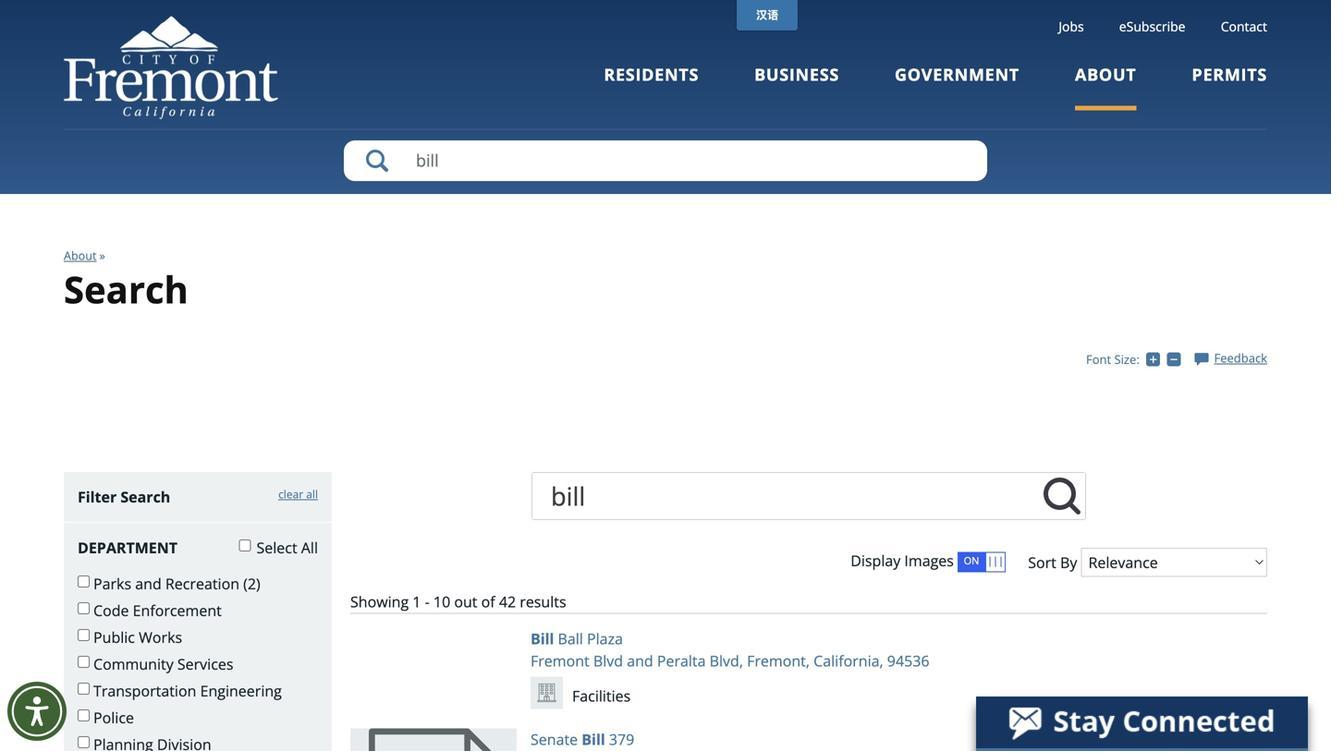 Task type: vqa. For each thing, say whether or not it's contained in the screenshot.
the bottom SEARCH
yes



Task type: describe. For each thing, give the bounding box(es) containing it.
Transportation Engineering checkbox
[[78, 683, 90, 695]]

fremont,
[[747, 651, 810, 671]]

font size:
[[1087, 351, 1140, 368]]

contact link
[[1221, 18, 1268, 35]]

clear all link
[[278, 486, 318, 503]]

0 vertical spatial about link
[[1075, 63, 1137, 111]]

of
[[482, 592, 495, 612]]

+ link
[[1147, 351, 1168, 367]]

permits
[[1192, 63, 1268, 86]]

enforcement
[[133, 601, 222, 621]]

transportation engineering
[[93, 681, 282, 701]]

business
[[755, 63, 840, 86]]

jobs link
[[1059, 18, 1084, 35]]

feedback link
[[1195, 350, 1268, 367]]

display images
[[851, 551, 954, 571]]

residents link
[[604, 63, 699, 111]]

379
[[609, 730, 635, 750]]

contact
[[1221, 18, 1268, 35]]

results
[[520, 592, 567, 612]]

services
[[177, 655, 233, 674]]

10
[[434, 592, 451, 612]]

Public Works checkbox
[[78, 630, 90, 642]]

Parks and Recreation (2) checkbox
[[78, 576, 90, 588]]

permits link
[[1192, 63, 1268, 111]]

government link
[[895, 63, 1020, 111]]

community
[[93, 655, 174, 674]]

transportation
[[93, 681, 196, 701]]

police
[[93, 708, 134, 728]]

showing 1 - 10 out of 42 results
[[350, 592, 567, 612]]

ball
[[558, 629, 583, 649]]

plaza
[[587, 629, 623, 649]]

about search
[[64, 248, 189, 314]]

parks and recreation (2)
[[93, 574, 261, 594]]

filter
[[78, 487, 117, 507]]

- link
[[1168, 351, 1185, 367]]

public
[[93, 628, 135, 648]]

1 vertical spatial about link
[[64, 248, 97, 264]]

code enforcement
[[93, 601, 222, 621]]

sort
[[1029, 553, 1057, 573]]

business link
[[755, 63, 840, 111]]

facilities
[[572, 687, 631, 706]]

public works
[[93, 628, 182, 648]]

0 horizontal spatial -
[[425, 592, 430, 612]]

parks
[[93, 574, 131, 594]]

recreation
[[165, 574, 240, 594]]

Search... text field
[[533, 473, 1039, 520]]

font
[[1087, 351, 1112, 368]]

|||
[[988, 554, 1004, 568]]

by
[[1061, 553, 1078, 573]]

fremont
[[531, 651, 590, 671]]

engineering
[[200, 681, 282, 701]]

about for about
[[1075, 63, 1137, 86]]



Task type: locate. For each thing, give the bounding box(es) containing it.
Code Enforcement checkbox
[[78, 603, 90, 615]]

94536
[[888, 651, 930, 671]]

Search text field
[[344, 141, 988, 181]]

clear
[[278, 487, 303, 502]]

1 vertical spatial and
[[627, 651, 654, 671]]

search for filter search
[[121, 487, 170, 507]]

0 vertical spatial -
[[1181, 351, 1185, 367]]

peralta
[[657, 651, 706, 671]]

images
[[905, 551, 954, 571]]

Community Services checkbox
[[78, 656, 90, 668]]

on
[[964, 554, 980, 568]]

Police checkbox
[[78, 710, 90, 722]]

out
[[454, 592, 478, 612]]

Planning Division checkbox
[[78, 737, 90, 749]]

all
[[301, 538, 318, 558]]

about inside the about search
[[64, 248, 97, 264]]

filter search
[[78, 487, 170, 507]]

0 horizontal spatial and
[[135, 574, 162, 594]]

and up the code enforcement
[[135, 574, 162, 594]]

None text field
[[1039, 473, 1086, 520]]

1 horizontal spatial about
[[1075, 63, 1137, 86]]

works
[[139, 628, 182, 648]]

bill inside the bill ball plaza fremont blvd and peralta blvd, fremont, california, 94536
[[531, 629, 554, 649]]

code
[[93, 601, 129, 621]]

1 horizontal spatial bill
[[582, 730, 605, 750]]

and inside the bill ball plaza fremont blvd and peralta blvd, fremont, california, 94536
[[627, 651, 654, 671]]

about link
[[1075, 63, 1137, 111], [64, 248, 97, 264]]

sort by
[[1029, 553, 1078, 573]]

stay connected image
[[977, 697, 1307, 749]]

0 vertical spatial bill
[[531, 629, 554, 649]]

search for about search
[[64, 264, 189, 314]]

select
[[257, 538, 297, 558]]

jobs
[[1059, 18, 1084, 35]]

bill ball plaza fremont blvd and peralta blvd, fremont, california, 94536
[[531, 629, 930, 671]]

all
[[306, 487, 318, 502]]

1 vertical spatial about
[[64, 248, 97, 264]]

about for about search
[[64, 248, 97, 264]]

bill left 'ball'
[[531, 629, 554, 649]]

esubscribe
[[1120, 18, 1186, 35]]

1 horizontal spatial -
[[1181, 351, 1185, 367]]

and right blvd
[[627, 651, 654, 671]]

and
[[135, 574, 162, 594], [627, 651, 654, 671]]

showing
[[350, 592, 409, 612]]

0 horizontal spatial about link
[[64, 248, 97, 264]]

senate bill 379
[[531, 730, 635, 750]]

+
[[1161, 351, 1168, 367]]

feedback
[[1215, 350, 1268, 367]]

0 vertical spatial about
[[1075, 63, 1137, 86]]

1 vertical spatial search
[[121, 487, 170, 507]]

0 horizontal spatial about
[[64, 248, 97, 264]]

bill
[[531, 629, 554, 649], [582, 730, 605, 750]]

-
[[1181, 351, 1185, 367], [425, 592, 430, 612]]

1
[[413, 592, 421, 612]]

42
[[499, 592, 516, 612]]

senate
[[531, 730, 578, 750]]

on |||
[[964, 554, 1004, 568]]

1 vertical spatial bill
[[582, 730, 605, 750]]

blvd
[[594, 651, 623, 671]]

- right +
[[1181, 351, 1185, 367]]

search
[[64, 264, 189, 314], [121, 487, 170, 507]]

about
[[1075, 63, 1137, 86], [64, 248, 97, 264]]

esubscribe link
[[1120, 18, 1186, 35]]

select all
[[253, 538, 318, 558]]

residents
[[604, 63, 699, 86]]

1 vertical spatial -
[[425, 592, 430, 612]]

1 horizontal spatial about link
[[1075, 63, 1137, 111]]

blvd,
[[710, 651, 744, 671]]

0 vertical spatial search
[[64, 264, 189, 314]]

government
[[895, 63, 1020, 86]]

font size: link
[[1087, 351, 1140, 368]]

0 vertical spatial and
[[135, 574, 162, 594]]

display
[[851, 551, 901, 571]]

community services
[[93, 655, 233, 674]]

clear all
[[278, 487, 318, 502]]

- right the 1
[[425, 592, 430, 612]]

0 horizontal spatial bill
[[531, 629, 554, 649]]

california,
[[814, 651, 884, 671]]

(2)
[[243, 574, 261, 594]]

1 horizontal spatial and
[[627, 651, 654, 671]]

size:
[[1115, 351, 1140, 368]]

bill left 379
[[582, 730, 605, 750]]

department
[[78, 538, 178, 558]]

None checkbox
[[239, 540, 251, 552]]



